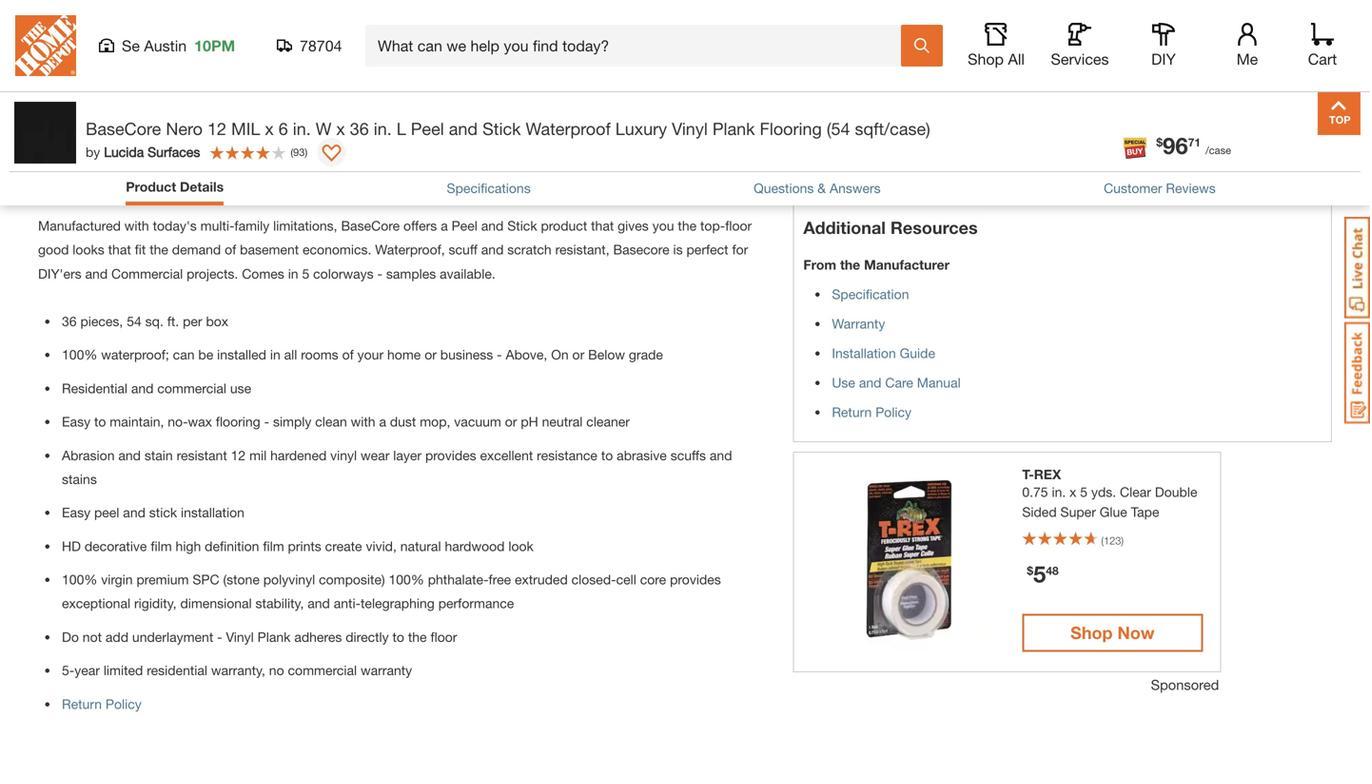Task type: describe. For each thing, give the bounding box(es) containing it.
questions & answers
[[754, 180, 881, 196]]

basecore
[[613, 242, 670, 257]]

feedback link image
[[1345, 322, 1370, 424]]

0 vertical spatial 12
[[207, 118, 226, 139]]

resistance
[[537, 447, 598, 463]]

demand
[[172, 242, 221, 257]]

$ for 96
[[1157, 136, 1163, 149]]

high
[[176, 538, 201, 554]]

all
[[284, 347, 297, 363]]

online
[[1126, 13, 1178, 33]]

now
[[1118, 623, 1155, 643]]

x for basecore
[[265, 118, 274, 139]]

free
[[865, 13, 901, 33]]

0 vertical spatial details
[[79, 108, 135, 129]]

neutral
[[542, 414, 583, 430]]

policy for the return policy link to the left
[[106, 696, 142, 712]]

rex
[[1034, 467, 1061, 482]]

rooms
[[301, 347, 338, 363]]

guide
[[900, 345, 935, 361]]

free & easy returns in store or online return this item within 90 days of purchase. read return policy
[[865, 13, 1247, 54]]

1 horizontal spatial commercial
[[288, 663, 357, 679]]

t-rex 0.75 in. x 5 yds. clear double sided super glue tape
[[1022, 467, 1198, 520]]

available.
[[440, 266, 496, 281]]

peel inside manufactured with today's multi-family limitations, basecore offers a peel and stick product that gives you the top-floor good looks that fit the demand of basement economics. waterproof, scuff and scratch resistant, basecore is perfect for diy'ers and commercial projects. comes in 5 colorways - samples available.
[[452, 218, 478, 233]]

1 vertical spatial a
[[379, 414, 386, 430]]

) for ( 93 )
[[305, 146, 308, 158]]

view virtual sample
[[283, 17, 445, 37]]

- left simply on the left of page
[[264, 414, 269, 430]]

( 93 )
[[291, 146, 308, 158]]

fit
[[135, 242, 146, 257]]

and right scuff
[[481, 242, 504, 257]]

1 vertical spatial product details
[[126, 179, 224, 195]]

read
[[1132, 38, 1164, 54]]

no
[[269, 663, 284, 679]]

natural
[[400, 538, 441, 554]]

basecore inside manufactured with today's multi-family limitations, basecore offers a peel and stick product that gives you the top-floor good looks that fit the demand of basement economics. waterproof, scuff and scratch resistant, basecore is perfect for diy'ers and commercial projects. comes in 5 colorways - samples available.
[[341, 218, 400, 233]]

cleaner
[[586, 414, 630, 430]]

flooring
[[216, 414, 260, 430]]

1 horizontal spatial x
[[336, 118, 345, 139]]

product
[[541, 218, 587, 233]]

provides inside abrasion and stain resistant 12 mil hardened vinyl wear layer provides excellent resistance to abrasive scuffs and stains
[[425, 447, 476, 463]]

dust
[[390, 414, 416, 430]]

stick inside manufactured with today's multi-family limitations, basecore offers a peel and stick product that gives you the top-floor good looks that fit the demand of basement economics. waterproof, scuff and scratch resistant, basecore is perfect for diy'ers and commercial projects. comes in 5 colorways - samples available.
[[507, 218, 537, 233]]

polyvinyl
[[263, 572, 315, 588]]

6
[[279, 118, 288, 139]]

in
[[1035, 13, 1051, 33]]

additional resources
[[803, 217, 978, 238]]

1 horizontal spatial product
[[126, 179, 176, 195]]

100% for 100% waterproof; can be installed in all rooms of your home or business - above, on or below grade
[[62, 347, 97, 363]]

100% for 100% virgin premium spc (stone polyvinyl composite) 100% phthalate-free extruded closed-cell core provides exceptional rigidity, dimensional stability, and anti-telegraphing performance
[[62, 572, 97, 588]]

x for t-
[[1070, 484, 1077, 500]]

vivid,
[[366, 538, 397, 554]]

premium
[[136, 572, 189, 588]]

in. inside t-rex 0.75 in. x 5 yds. clear double sided super glue tape
[[1052, 484, 1066, 500]]

0 horizontal spatial to
[[94, 414, 106, 430]]

grade
[[629, 347, 663, 363]]

return down year
[[62, 696, 102, 712]]

1 horizontal spatial return policy link
[[832, 404, 912, 420]]

100% virgin premium spc (stone polyvinyl composite) 100% phthalate-free extruded closed-cell core provides exceptional rigidity, dimensional stability, and anti-telegraphing performance
[[62, 572, 721, 612]]

What can we help you find today? search field
[[378, 26, 900, 66]]

room
[[168, 17, 217, 37]]

spc
[[193, 572, 219, 588]]

and down the specifications at the left top of page
[[481, 218, 504, 233]]

1 horizontal spatial details
[[180, 179, 224, 195]]

( 123 )
[[1101, 535, 1124, 547]]

scuffs
[[671, 447, 706, 463]]

look
[[508, 538, 534, 554]]

additional
[[803, 217, 886, 238]]

services
[[1051, 50, 1109, 68]]

view virtual sample button
[[252, 8, 466, 47]]

0 horizontal spatial return policy link
[[62, 696, 142, 712]]

abrasion and stain resistant 12 mil hardened vinyl wear layer provides excellent resistance to abrasive scuffs and stains
[[62, 447, 732, 487]]

exceptional
[[62, 596, 130, 612]]

se
[[122, 37, 140, 55]]

( for 123
[[1101, 535, 1104, 547]]

manual
[[917, 375, 961, 391]]

and right use
[[859, 375, 882, 391]]

2 vertical spatial in
[[270, 347, 280, 363]]

& for free
[[906, 13, 917, 33]]

sponsored
[[1151, 676, 1219, 693]]

0 vertical spatial that
[[591, 218, 614, 233]]

in inside manufactured with today's multi-family limitations, basecore offers a peel and stick product that gives you the top-floor good looks that fit the demand of basement economics. waterproof, scuff and scratch resistant, basecore is perfect for diy'ers and commercial projects. comes in 5 colorways - samples available.
[[288, 266, 298, 281]]

0 vertical spatial plank
[[713, 118, 755, 139]]

1 vertical spatial vinyl
[[226, 629, 254, 645]]

10pm
[[194, 37, 235, 55]]

excellent
[[480, 447, 533, 463]]

shop for shop now
[[1071, 623, 1113, 643]]

waterproof;
[[101, 347, 169, 363]]

or left "ph"
[[505, 414, 517, 430]]

no-
[[168, 414, 188, 430]]

waterproof
[[526, 118, 611, 139]]

diy'ers
[[38, 266, 81, 281]]

shop now button
[[1022, 614, 1203, 652]]

0.75 in. x 5 yds. clear double sided super glue tape image
[[813, 467, 999, 653]]

or inside free & easy returns in store or online return this item within 90 days of purchase. read return policy
[[1104, 13, 1121, 33]]

0 vertical spatial basecore
[[86, 118, 161, 139]]

lucida
[[104, 144, 144, 160]]

return policy for the return policy link to the left
[[62, 696, 142, 712]]

nero
[[166, 118, 203, 139]]

shop now
[[1071, 623, 1155, 643]]

prints
[[288, 538, 321, 554]]

peel
[[94, 505, 119, 521]]

above,
[[506, 347, 547, 363]]

se austin 10pm
[[122, 37, 235, 55]]

see this in my room button
[[19, 8, 233, 47]]

policy inside free & easy returns in store or online return this item within 90 days of purchase. read return policy
[[1211, 38, 1247, 54]]

1 horizontal spatial 36
[[350, 118, 369, 139]]

purchase.
[[1069, 38, 1127, 54]]

virtual
[[327, 17, 379, 37]]

warranty,
[[211, 663, 265, 679]]

the right "fit"
[[150, 242, 168, 257]]

product details button down surfaces
[[126, 177, 224, 197]]

wear
[[361, 447, 390, 463]]

abrasion
[[62, 447, 115, 463]]

anti-
[[334, 596, 361, 612]]

1 horizontal spatial in.
[[374, 118, 392, 139]]

to inside abrasion and stain resistant 12 mil hardened vinyl wear layer provides excellent resistance to abrasive scuffs and stains
[[601, 447, 613, 463]]

- down dimensional
[[217, 629, 222, 645]]

phthalate-
[[428, 572, 489, 588]]

in inside button
[[119, 17, 134, 37]]

comes
[[242, 266, 284, 281]]

not
[[83, 629, 102, 645]]

hardened
[[270, 447, 327, 463]]

and right l
[[449, 118, 478, 139]]

abrasive
[[617, 447, 667, 463]]

and inside 100% virgin premium spc (stone polyvinyl composite) 100% phthalate-free extruded closed-cell core provides exceptional rigidity, dimensional stability, and anti-telegraphing performance
[[308, 596, 330, 612]]

basement
[[240, 242, 299, 257]]

floor inside manufactured with today's multi-family limitations, basecore offers a peel and stick product that gives you the top-floor good looks that fit the demand of basement economics. waterproof, scuff and scratch resistant, basecore is perfect for diy'ers and commercial projects. comes in 5 colorways - samples available.
[[725, 218, 752, 233]]

and up the maintain,
[[131, 380, 154, 396]]

0 horizontal spatial floor
[[431, 629, 457, 645]]

easy for easy to maintain, no-wax flooring - simply clean with a dust mop, vacuum or ph neutral cleaner
[[62, 414, 90, 430]]

0 horizontal spatial in.
[[293, 118, 311, 139]]

) for ( 123 )
[[1121, 535, 1124, 547]]

1 vertical spatial plank
[[258, 629, 291, 645]]

0 vertical spatial vinyl
[[672, 118, 708, 139]]

warranty link
[[832, 316, 885, 332]]

and right peel
[[123, 505, 146, 521]]

90
[[1001, 38, 1016, 54]]

ft.
[[167, 314, 179, 329]]

gives
[[618, 218, 649, 233]]

easy to maintain, no-wax flooring - simply clean with a dust mop, vacuum or ph neutral cleaner
[[62, 414, 630, 430]]

read return policy link
[[1132, 36, 1247, 56]]

provides inside 100% virgin premium spc (stone polyvinyl composite) 100% phthalate-free extruded closed-cell core provides exceptional rigidity, dimensional stability, and anti-telegraphing performance
[[670, 572, 721, 588]]

ph
[[521, 414, 538, 430]]

return down use
[[832, 404, 872, 420]]

performance
[[438, 596, 514, 612]]

product image image
[[14, 102, 76, 164]]

is
[[673, 242, 683, 257]]



Task type: locate. For each thing, give the bounding box(es) containing it.
free
[[489, 572, 511, 588]]

0 horizontal spatial (
[[291, 146, 293, 158]]

1 horizontal spatial film
[[263, 538, 284, 554]]

stick up scratch
[[507, 218, 537, 233]]

on
[[551, 347, 569, 363]]

0 horizontal spatial film
[[151, 538, 172, 554]]

return policy link down use and care manual link on the right
[[832, 404, 912, 420]]

0 vertical spatial &
[[906, 13, 917, 33]]

36 right w
[[350, 118, 369, 139]]

5 inside manufactured with today's multi-family limitations, basecore offers a peel and stick product that gives you the top-floor good looks that fit the demand of basement economics. waterproof, scuff and scratch resistant, basecore is perfect for diy'ers and commercial projects. comes in 5 colorways - samples available.
[[302, 266, 310, 281]]

0 vertical spatial peel
[[411, 118, 444, 139]]

a left 'dust'
[[379, 414, 386, 430]]

the right from
[[840, 257, 860, 273]]

vinyl up warranty,
[[226, 629, 254, 645]]

details up by
[[79, 108, 135, 129]]

0 vertical spatial stick
[[483, 118, 521, 139]]

- left "samples"
[[377, 266, 383, 281]]

policy
[[1211, 38, 1247, 54], [876, 404, 912, 420], [106, 696, 142, 712]]

1 vertical spatial &
[[818, 180, 826, 196]]

limitations,
[[273, 218, 337, 233]]

double
[[1155, 484, 1198, 500]]

below
[[588, 347, 625, 363]]

use
[[832, 375, 855, 391]]

customer reviews button
[[1104, 178, 1216, 198], [1104, 178, 1216, 198]]

sq.
[[145, 314, 164, 329]]

easy up item
[[922, 13, 961, 33]]

2 horizontal spatial in.
[[1052, 484, 1066, 500]]

0 vertical spatial return policy link
[[832, 404, 912, 420]]

0 horizontal spatial with
[[124, 218, 149, 233]]

x right w
[[336, 118, 345, 139]]

0 horizontal spatial )
[[305, 146, 308, 158]]

display image
[[322, 145, 341, 164]]

93
[[293, 146, 305, 158]]

with right "clean"
[[351, 414, 375, 430]]

1 horizontal spatial plank
[[713, 118, 755, 139]]

basecore up lucida
[[86, 118, 161, 139]]

(54
[[827, 118, 850, 139]]

in left my
[[119, 17, 134, 37]]

floor up 'for'
[[725, 218, 752, 233]]

in left all
[[270, 347, 280, 363]]

limited
[[104, 663, 143, 679]]

1 horizontal spatial to
[[393, 629, 404, 645]]

the right you
[[678, 218, 697, 233]]

1 horizontal spatial peel
[[452, 218, 478, 233]]

easy left peel
[[62, 505, 90, 521]]

0 vertical spatial in
[[119, 17, 134, 37]]

0 horizontal spatial provides
[[425, 447, 476, 463]]

in. right 6
[[293, 118, 311, 139]]

100% up telegraphing
[[389, 572, 424, 588]]

by lucida surfaces
[[86, 144, 200, 160]]

0 vertical spatial 5
[[302, 266, 310, 281]]

return
[[865, 38, 905, 54], [1167, 38, 1207, 54], [832, 404, 872, 420], [62, 696, 102, 712]]

1 vertical spatial provides
[[670, 572, 721, 588]]

12
[[207, 118, 226, 139], [231, 447, 246, 463]]

1 vertical spatial easy
[[62, 414, 90, 430]]

& up this
[[906, 13, 917, 33]]

return right 'read'
[[1167, 38, 1207, 54]]

& inside free & easy returns in store or online return this item within 90 days of purchase. read return policy
[[906, 13, 917, 33]]

commercial up the wax
[[157, 380, 226, 396]]

resources
[[891, 217, 978, 238]]

multi-
[[200, 218, 235, 233]]

1 vertical spatial peel
[[452, 218, 478, 233]]

my
[[139, 17, 163, 37]]

( left display image
[[291, 146, 293, 158]]

in
[[119, 17, 134, 37], [288, 266, 298, 281], [270, 347, 280, 363]]

that left gives
[[591, 218, 614, 233]]

1 vertical spatial 12
[[231, 447, 246, 463]]

2 horizontal spatial of
[[1053, 38, 1065, 54]]

w
[[316, 118, 332, 139]]

return policy down year
[[62, 696, 142, 712]]

and left anti-
[[308, 596, 330, 612]]

stick up the specifications at the left top of page
[[483, 118, 521, 139]]

0 vertical spatial 36
[[350, 118, 369, 139]]

1 vertical spatial (
[[1101, 535, 1104, 547]]

5 down the "sided"
[[1033, 560, 1046, 587]]

provides right 'core'
[[670, 572, 721, 588]]

1 vertical spatial shop
[[1071, 623, 1113, 643]]

questions & answers button
[[754, 178, 881, 198], [754, 178, 881, 198]]

provides down mop,
[[425, 447, 476, 463]]

2 horizontal spatial 5
[[1080, 484, 1088, 500]]

plank left flooring
[[713, 118, 755, 139]]

$ inside $ 5 48
[[1027, 564, 1033, 577]]

provides
[[425, 447, 476, 463], [670, 572, 721, 588]]

0 horizontal spatial 5
[[302, 266, 310, 281]]

the home depot logo image
[[15, 15, 76, 76]]

- left above,
[[497, 347, 502, 363]]

$ for 5
[[1027, 564, 1033, 577]]

100% waterproof; can be installed in all rooms of your home or business - above, on or below grade
[[62, 347, 663, 363]]

of down multi-
[[225, 242, 236, 257]]

1 horizontal spatial return policy
[[832, 404, 912, 420]]

1 film from the left
[[151, 538, 172, 554]]

0 horizontal spatial 12
[[207, 118, 226, 139]]

x up super
[[1070, 484, 1077, 500]]

store
[[1055, 13, 1099, 33]]

that left "fit"
[[108, 242, 131, 257]]

2 vertical spatial of
[[342, 347, 354, 363]]

1 vertical spatial 5
[[1080, 484, 1088, 500]]

2 vertical spatial 5
[[1033, 560, 1046, 587]]

5-
[[62, 663, 74, 679]]

product details button up today's
[[126, 177, 224, 201]]

0 horizontal spatial plank
[[258, 629, 291, 645]]

see this in my room
[[45, 17, 217, 37]]

icon image
[[820, 21, 850, 45]]

0 horizontal spatial &
[[818, 180, 826, 196]]

$ left 71
[[1157, 136, 1163, 149]]

return policy link down year
[[62, 696, 142, 712]]

the down telegraphing
[[408, 629, 427, 645]]

1 horizontal spatial vinyl
[[672, 118, 708, 139]]

100% up exceptional on the left of page
[[62, 572, 97, 588]]

box
[[206, 314, 228, 329]]

with inside manufactured with today's multi-family limitations, basecore offers a peel and stick product that gives you the top-floor good looks that fit the demand of basement economics. waterproof, scuff and scratch resistant, basecore is perfect for diy'ers and commercial projects. comes in 5 colorways - samples available.
[[124, 218, 149, 233]]

colorways
[[313, 266, 374, 281]]

flooring
[[760, 118, 822, 139]]

0 horizontal spatial return policy
[[62, 696, 142, 712]]

to down residential
[[94, 414, 106, 430]]

1 horizontal spatial a
[[441, 218, 448, 233]]

business
[[440, 347, 493, 363]]

1 horizontal spatial in
[[270, 347, 280, 363]]

0 horizontal spatial shop
[[968, 50, 1004, 68]]

1 horizontal spatial 12
[[231, 447, 246, 463]]

1 vertical spatial commercial
[[288, 663, 357, 679]]

do
[[62, 629, 79, 645]]

directly
[[346, 629, 389, 645]]

product details down surfaces
[[126, 179, 224, 195]]

0 vertical spatial floor
[[725, 218, 752, 233]]

1 vertical spatial $
[[1027, 564, 1033, 577]]

shop for shop all
[[968, 50, 1004, 68]]

offers
[[404, 218, 437, 233]]

1 horizontal spatial (
[[1101, 535, 1104, 547]]

shop all
[[968, 50, 1025, 68]]

0 horizontal spatial vinyl
[[226, 629, 254, 645]]

in. down rex
[[1052, 484, 1066, 500]]

36 left pieces,
[[62, 314, 77, 329]]

specifications button
[[447, 178, 531, 198], [447, 178, 531, 198]]

return policy
[[832, 404, 912, 420], [62, 696, 142, 712]]

0 vertical spatial provides
[[425, 447, 476, 463]]

commercial down adheres
[[288, 663, 357, 679]]

0 horizontal spatial of
[[225, 242, 236, 257]]

of inside manufactured with today's multi-family limitations, basecore offers a peel and stick product that gives you the top-floor good looks that fit the demand of basement economics. waterproof, scuff and scratch resistant, basecore is perfect for diy'ers and commercial projects. comes in 5 colorways - samples available.
[[225, 242, 236, 257]]

1 horizontal spatial $
[[1157, 136, 1163, 149]]

1 vertical spatial basecore
[[341, 218, 400, 233]]

) left display image
[[305, 146, 308, 158]]

0 horizontal spatial 36
[[62, 314, 77, 329]]

1 horizontal spatial policy
[[876, 404, 912, 420]]

use
[[230, 380, 251, 396]]

in. left l
[[374, 118, 392, 139]]

& for questions
[[818, 180, 826, 196]]

&
[[906, 13, 917, 33], [818, 180, 826, 196]]

return policy down use and care manual link on the right
[[832, 404, 912, 420]]

$
[[1157, 136, 1163, 149], [1027, 564, 1033, 577]]

or right home
[[425, 347, 437, 363]]

of left your
[[342, 347, 354, 363]]

film left high
[[151, 538, 172, 554]]

and
[[449, 118, 478, 139], [481, 218, 504, 233], [481, 242, 504, 257], [85, 266, 108, 281], [859, 375, 882, 391], [131, 380, 154, 396], [118, 447, 141, 463], [710, 447, 732, 463], [123, 505, 146, 521], [308, 596, 330, 612]]

easy inside free & easy returns in store or online return this item within 90 days of purchase. read return policy
[[922, 13, 961, 33]]

return policy for the rightmost the return policy link
[[832, 404, 912, 420]]

live chat image
[[1345, 217, 1370, 319]]

5
[[302, 266, 310, 281], [1080, 484, 1088, 500], [1033, 560, 1046, 587]]

36 pieces, 54 sq. ft. per box
[[62, 314, 228, 329]]

and down the looks
[[85, 266, 108, 281]]

100% up residential
[[62, 347, 97, 363]]

your
[[357, 347, 384, 363]]

of right days
[[1053, 38, 1065, 54]]

)
[[305, 146, 308, 158], [1121, 535, 1124, 547]]

or
[[1104, 13, 1121, 33], [425, 347, 437, 363], [572, 347, 584, 363], [505, 414, 517, 430]]

floor
[[725, 218, 752, 233], [431, 629, 457, 645]]

floor down performance
[[431, 629, 457, 645]]

l
[[397, 118, 406, 139]]

projects.
[[187, 266, 238, 281]]

12 left the mil
[[231, 447, 246, 463]]

123
[[1104, 535, 1121, 547]]

warranty
[[361, 663, 412, 679]]

78704
[[300, 37, 342, 55]]

vinyl right luxury
[[672, 118, 708, 139]]

0 vertical spatial product details
[[10, 108, 135, 129]]

easy up abrasion
[[62, 414, 90, 430]]

luxury
[[615, 118, 667, 139]]

1 horizontal spatial with
[[351, 414, 375, 430]]

1 horizontal spatial 5
[[1033, 560, 1046, 587]]

0 vertical spatial shop
[[968, 50, 1004, 68]]

1 horizontal spatial of
[[342, 347, 354, 363]]

a right offers
[[441, 218, 448, 233]]

to down the cleaner
[[601, 447, 613, 463]]

plank up no
[[258, 629, 291, 645]]

family
[[234, 218, 270, 233]]

0 horizontal spatial in
[[119, 17, 134, 37]]

surfaces
[[148, 144, 200, 160]]

sqft/case)
[[855, 118, 930, 139]]

a inside manufactured with today's multi-family limitations, basecore offers a peel and stick product that gives you the top-floor good looks that fit the demand of basement economics. waterproof, scuff and scratch resistant, basecore is perfect for diy'ers and commercial projects. comes in 5 colorways - samples available.
[[441, 218, 448, 233]]

days
[[1020, 38, 1050, 54]]

use and care manual link
[[832, 375, 961, 391]]

1 horizontal spatial provides
[[670, 572, 721, 588]]

product details up by
[[10, 108, 135, 129]]

details
[[79, 108, 135, 129], [180, 179, 224, 195]]

5 left colorways on the top left of the page
[[302, 266, 310, 281]]

$ 96 71
[[1157, 132, 1201, 159]]

1 horizontal spatial floor
[[725, 218, 752, 233]]

or up purchase.
[[1104, 13, 1121, 33]]

by
[[86, 144, 100, 160]]

easy for easy peel and stick installation
[[62, 505, 90, 521]]

stain
[[145, 447, 173, 463]]

2 vertical spatial to
[[393, 629, 404, 645]]

( down 'glue' at the bottom right
[[1101, 535, 1104, 547]]

and left stain
[[118, 447, 141, 463]]

1 vertical spatial stick
[[507, 218, 537, 233]]

1 vertical spatial details
[[180, 179, 224, 195]]

tape
[[1131, 504, 1159, 520]]

of inside free & easy returns in store or online return this item within 90 days of purchase. read return policy
[[1053, 38, 1065, 54]]

shop left "all"
[[968, 50, 1004, 68]]

clear
[[1120, 484, 1151, 500]]

2 film from the left
[[263, 538, 284, 554]]

$ left '48'
[[1027, 564, 1033, 577]]

1 vertical spatial of
[[225, 242, 236, 257]]

0 vertical spatial )
[[305, 146, 308, 158]]

0.75
[[1022, 484, 1048, 500]]

adheres
[[294, 629, 342, 645]]

& left answers
[[818, 180, 826, 196]]

1 vertical spatial product
[[126, 179, 176, 195]]

installation guide link
[[832, 345, 935, 361]]

year
[[74, 663, 100, 679]]

product down the home depot logo
[[10, 108, 74, 129]]

product details
[[10, 108, 135, 129], [126, 179, 224, 195]]

1 vertical spatial policy
[[876, 404, 912, 420]]

stick
[[483, 118, 521, 139], [507, 218, 537, 233]]

0 vertical spatial commercial
[[157, 380, 226, 396]]

0 horizontal spatial basecore
[[86, 118, 161, 139]]

0 horizontal spatial policy
[[106, 696, 142, 712]]

x left 6
[[265, 118, 274, 139]]

scuff
[[449, 242, 478, 257]]

x inside t-rex 0.75 in. x 5 yds. clear double sided super glue tape
[[1070, 484, 1077, 500]]

product
[[10, 108, 74, 129], [126, 179, 176, 195]]

0 horizontal spatial peel
[[411, 118, 444, 139]]

0 vertical spatial with
[[124, 218, 149, 233]]

peel up scuff
[[452, 218, 478, 233]]

0 horizontal spatial that
[[108, 242, 131, 257]]

maintain,
[[110, 414, 164, 430]]

with
[[124, 218, 149, 233], [351, 414, 375, 430]]

shop left now
[[1071, 623, 1113, 643]]

answers
[[830, 180, 881, 196]]

return down free
[[865, 38, 905, 54]]

reviews
[[1166, 180, 1216, 196]]

2 vertical spatial policy
[[106, 696, 142, 712]]

0 vertical spatial a
[[441, 218, 448, 233]]

0 vertical spatial return policy
[[832, 404, 912, 420]]

2 horizontal spatial policy
[[1211, 38, 1247, 54]]

product down by lucida surfaces at top
[[126, 179, 176, 195]]

per
[[183, 314, 202, 329]]

in right the comes
[[288, 266, 298, 281]]

installation
[[181, 505, 244, 521]]

with up "fit"
[[124, 218, 149, 233]]

policy down limited
[[106, 696, 142, 712]]

) down 'glue' at the bottom right
[[1121, 535, 1124, 547]]

0 vertical spatial product
[[10, 108, 74, 129]]

all
[[1008, 50, 1025, 68]]

5 left yds.
[[1080, 484, 1088, 500]]

cart
[[1308, 50, 1337, 68]]

policy down use and care manual link on the right
[[876, 404, 912, 420]]

specifications
[[447, 180, 531, 196]]

48
[[1046, 564, 1059, 577]]

peel right l
[[411, 118, 444, 139]]

12 left mil
[[207, 118, 226, 139]]

film left prints
[[263, 538, 284, 554]]

1 horizontal spatial )
[[1121, 535, 1124, 547]]

0 vertical spatial (
[[291, 146, 293, 158]]

to right directly
[[393, 629, 404, 645]]

0 horizontal spatial product
[[10, 108, 74, 129]]

$ inside $ 96 71
[[1157, 136, 1163, 149]]

0 vertical spatial policy
[[1211, 38, 1247, 54]]

1 horizontal spatial that
[[591, 218, 614, 233]]

5 inside t-rex 0.75 in. x 5 yds. clear double sided super glue tape
[[1080, 484, 1088, 500]]

product details button down what can we help you find today? "search box"
[[0, 81, 1370, 157]]

- inside manufactured with today's multi-family limitations, basecore offers a peel and stick product that gives you the top-floor good looks that fit the demand of basement economics. waterproof, scuff and scratch resistant, basecore is perfect for diy'ers and commercial projects. comes in 5 colorways - samples available.
[[377, 266, 383, 281]]

0 horizontal spatial details
[[79, 108, 135, 129]]

( for 93
[[291, 146, 293, 158]]

vinyl
[[330, 447, 357, 463]]

1 horizontal spatial &
[[906, 13, 917, 33]]

details up multi-
[[180, 179, 224, 195]]

2 horizontal spatial to
[[601, 447, 613, 463]]

diy button
[[1133, 23, 1194, 69]]

or right the on
[[572, 347, 584, 363]]

policy for the rightmost the return policy link
[[876, 404, 912, 420]]

12 inside abrasion and stain resistant 12 mil hardened vinyl wear layer provides excellent resistance to abrasive scuffs and stains
[[231, 447, 246, 463]]

and right scuffs
[[710, 447, 732, 463]]

2 horizontal spatial in
[[288, 266, 298, 281]]

super
[[1061, 504, 1096, 520]]

policy right diy button
[[1211, 38, 1247, 54]]

residential
[[62, 380, 127, 396]]



Task type: vqa. For each thing, say whether or not it's contained in the screenshot.
Fast
no



